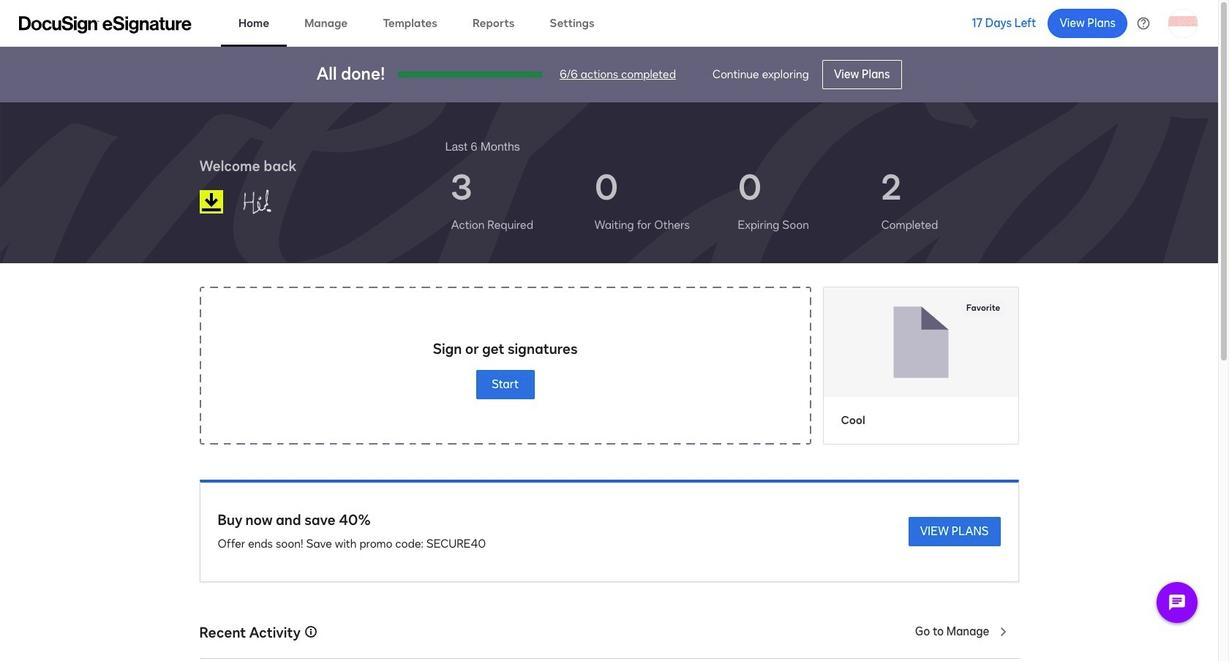 Task type: describe. For each thing, give the bounding box(es) containing it.
your uploaded profile image image
[[1168, 8, 1198, 38]]



Task type: vqa. For each thing, say whether or not it's contained in the screenshot.
the draft Icon
no



Task type: locate. For each thing, give the bounding box(es) containing it.
docusign esignature image
[[19, 16, 192, 33]]

docusignlogo image
[[199, 190, 223, 214]]

list
[[445, 155, 1019, 246]]

use cool image
[[823, 287, 1018, 397]]

heading
[[445, 138, 520, 155]]

generic name image
[[235, 183, 311, 221]]



